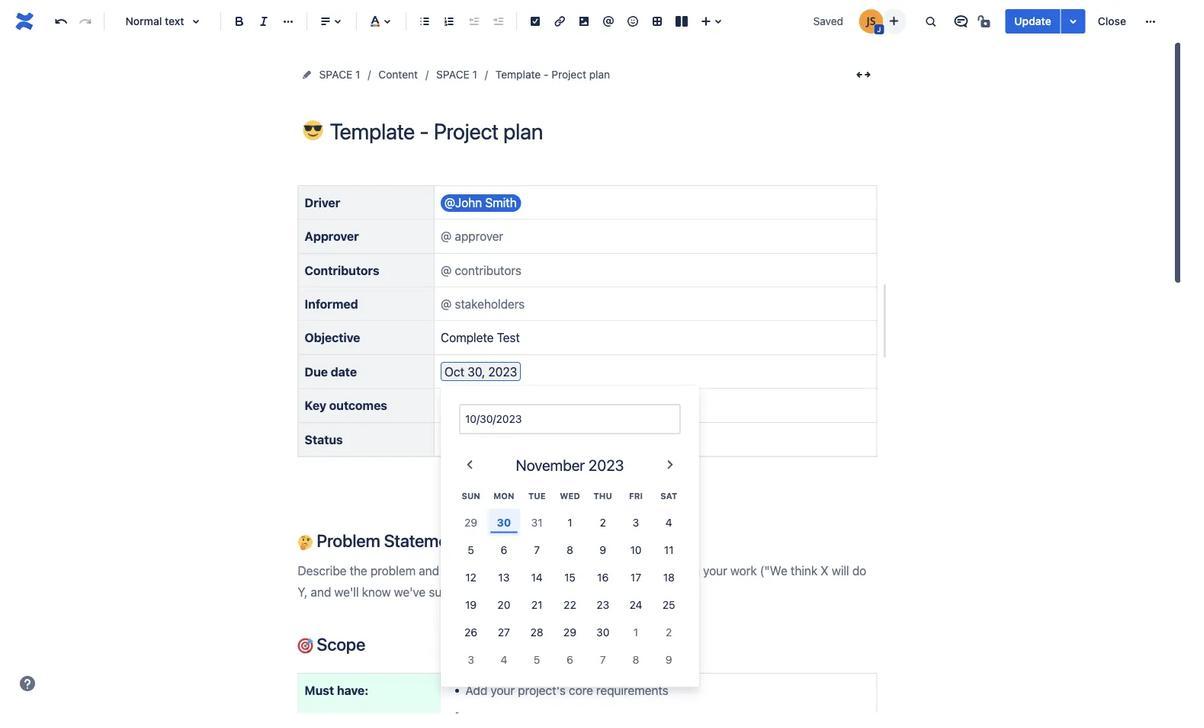 Task type: locate. For each thing, give the bounding box(es) containing it.
1 button
[[554, 509, 587, 536], [620, 619, 653, 646]]

row down 28
[[455, 646, 686, 674]]

4 for the rightmost "4" button
[[666, 516, 673, 529]]

space
[[319, 68, 353, 81], [436, 68, 470, 81]]

due
[[305, 365, 328, 379]]

30 cell
[[488, 509, 521, 536]]

7 button down 23 button
[[587, 646, 620, 674]]

2 down 25 button
[[666, 626, 672, 639]]

3 button down 26
[[455, 646, 488, 674]]

30 button down mon at bottom left
[[488, 509, 521, 536]]

0 horizontal spatial 2
[[600, 516, 606, 529]]

21
[[532, 599, 543, 611]]

text
[[165, 15, 184, 27]]

1 vertical spatial 4 button
[[488, 646, 521, 674]]

9
[[600, 544, 606, 556], [666, 654, 672, 666]]

4 down sat
[[666, 516, 673, 529]]

thu
[[594, 492, 612, 502]]

bullet list ⌘⇧8 image
[[416, 12, 434, 31]]

0 horizontal spatial /
[[510, 432, 514, 447]]

30 down mon at bottom left
[[497, 516, 511, 529]]

0 horizontal spatial 4 button
[[488, 646, 521, 674]]

2 / from the left
[[584, 432, 587, 447]]

0 vertical spatial 29 button
[[455, 509, 488, 536]]

:thinking: image
[[298, 535, 313, 551], [298, 535, 313, 551]]

5
[[468, 544, 474, 556], [534, 654, 540, 666]]

8 button up the 15
[[554, 536, 587, 564]]

11
[[664, 544, 674, 556]]

1 vertical spatial 4
[[501, 654, 507, 666]]

22 button
[[554, 591, 587, 619]]

5 down 28 button
[[534, 654, 540, 666]]

row up the 15
[[455, 536, 686, 564]]

space 1
[[319, 68, 360, 81], [436, 68, 477, 81]]

content
[[379, 68, 418, 81]]

0 vertical spatial 4
[[666, 516, 673, 529]]

1 vertical spatial 5
[[534, 654, 540, 666]]

0 vertical spatial 9
[[600, 544, 606, 556]]

1 vertical spatial 3 button
[[455, 646, 488, 674]]

2023
[[488, 365, 517, 379], [589, 456, 624, 474]]

1 vertical spatial 1 button
[[620, 619, 653, 646]]

1 horizontal spatial 2 button
[[653, 619, 686, 646]]

0 horizontal spatial space
[[319, 68, 353, 81]]

redo ⌘⇧z image
[[76, 12, 95, 31]]

4 row from the top
[[455, 564, 686, 591]]

19 button
[[455, 591, 488, 619]]

2023 down complete
[[589, 456, 624, 474]]

7 button up "14"
[[521, 536, 554, 564]]

1 horizontal spatial 6
[[567, 654, 573, 666]]

update button
[[1006, 9, 1061, 34]]

1 horizontal spatial 2
[[666, 626, 672, 639]]

9 button down 25 button
[[653, 646, 686, 674]]

4 button
[[653, 509, 686, 536], [488, 646, 521, 674]]

row group
[[455, 509, 686, 674]]

space right move this page image on the left top of page
[[319, 68, 353, 81]]

0 vertical spatial 2023
[[488, 365, 517, 379]]

0 horizontal spatial 29 button
[[455, 509, 488, 536]]

@john
[[444, 195, 482, 210]]

/ up november 2023
[[584, 432, 587, 447]]

0 horizontal spatial 7 button
[[521, 536, 554, 564]]

row containing sun
[[455, 484, 686, 509]]

30 down 23 button
[[597, 626, 610, 639]]

0 horizontal spatial 3
[[468, 654, 474, 666]]

0 vertical spatial 2
[[600, 516, 606, 529]]

0 horizontal spatial space 1
[[319, 68, 360, 81]]

1 horizontal spatial 29
[[564, 626, 577, 639]]

29 button
[[455, 509, 488, 536], [554, 619, 587, 646]]

0 horizontal spatial 29
[[465, 516, 478, 529]]

1 horizontal spatial space 1
[[436, 68, 477, 81]]

/
[[510, 432, 514, 447], [584, 432, 587, 447]]

1 space 1 from the left
[[319, 68, 360, 81]]

undo ⌘z image
[[52, 12, 70, 31]]

1 horizontal spatial 2023
[[589, 456, 624, 474]]

25
[[663, 599, 676, 611]]

sat
[[661, 492, 678, 502]]

9 button up '16'
[[587, 536, 620, 564]]

6 row from the top
[[455, 619, 686, 646]]

2 for topmost 2 button
[[600, 516, 606, 529]]

0 horizontal spatial 6 button
[[488, 536, 521, 564]]

6 button up the 13
[[488, 536, 521, 564]]

6 button down 22 button
[[554, 646, 587, 674]]

align left image
[[317, 12, 335, 31]]

11 button
[[653, 536, 686, 564]]

help image
[[18, 675, 37, 693]]

0 vertical spatial 8 button
[[554, 536, 587, 564]]

0 vertical spatial 9 button
[[587, 536, 620, 564]]

28
[[531, 626, 544, 639]]

2023 inside main content area, start typing to enter text. text box
[[488, 365, 517, 379]]

space 1 link down numbered list ⌘⇧7 icon
[[436, 66, 477, 84]]

1 horizontal spatial 6 button
[[554, 646, 587, 674]]

3 button
[[620, 509, 653, 536], [455, 646, 488, 674]]

5 button up 12
[[455, 536, 488, 564]]

:sunglasses: image
[[303, 121, 323, 140], [303, 121, 323, 140]]

0 horizontal spatial 1 button
[[554, 509, 587, 536]]

0 vertical spatial 8
[[567, 544, 573, 556]]

2023 right 30, on the bottom of the page
[[488, 365, 517, 379]]

1 horizontal spatial 7 button
[[587, 646, 620, 674]]

19
[[465, 599, 477, 611]]

row down the 15
[[455, 591, 686, 619]]

1 vertical spatial 2
[[666, 626, 672, 639]]

1 vertical spatial 30
[[597, 626, 610, 639]]

0 vertical spatial 1 button
[[554, 509, 587, 536]]

november 2023
[[516, 456, 624, 474]]

1 horizontal spatial 3 button
[[620, 509, 653, 536]]

table image
[[648, 12, 667, 31]]

not
[[444, 436, 462, 446]]

0 vertical spatial 5
[[468, 544, 474, 556]]

9 up '16'
[[600, 544, 606, 556]]

9 button
[[587, 536, 620, 564], [653, 646, 686, 674]]

5 button down 28
[[521, 646, 554, 674]]

3 row from the top
[[455, 536, 686, 564]]

8 down 24 button
[[633, 654, 639, 666]]

space 1 right move this page image on the left top of page
[[319, 68, 360, 81]]

30 button down 23
[[587, 619, 620, 646]]

0 horizontal spatial 4
[[501, 654, 507, 666]]

invite to edit image
[[885, 12, 903, 30]]

1 left content
[[355, 68, 360, 81]]

0 horizontal spatial space 1 link
[[319, 66, 360, 84]]

0 horizontal spatial 30 button
[[488, 509, 521, 536]]

row down november 2023
[[455, 484, 686, 509]]

confluence image
[[12, 9, 37, 34], [12, 9, 37, 34]]

add image, video, or file image
[[575, 12, 593, 31]]

scope
[[313, 634, 365, 655]]

1 button down "24"
[[620, 619, 653, 646]]

2
[[600, 516, 606, 529], [666, 626, 672, 639]]

18 button
[[653, 564, 686, 591]]

1 horizontal spatial 3
[[633, 516, 639, 529]]

8
[[567, 544, 573, 556], [633, 654, 639, 666]]

1 down wed
[[568, 516, 573, 529]]

5 for the leftmost 5 button
[[468, 544, 474, 556]]

1 button down wed
[[554, 509, 587, 536]]

7 down 23 button
[[600, 654, 606, 666]]

not started / in progress / complete
[[444, 432, 640, 447]]

mention image
[[600, 12, 618, 31]]

8 up the 15
[[567, 544, 573, 556]]

@john smith
[[444, 195, 517, 210]]

2 button
[[587, 509, 620, 536], [653, 619, 686, 646]]

3 down the fri
[[633, 516, 639, 529]]

3 down the 26 button
[[468, 654, 474, 666]]

1 horizontal spatial 5
[[534, 654, 540, 666]]

1 vertical spatial 8
[[633, 654, 639, 666]]

1 row from the top
[[455, 484, 686, 509]]

1 horizontal spatial 1 button
[[620, 619, 653, 646]]

30 button
[[488, 509, 521, 536], [587, 619, 620, 646]]

0 horizontal spatial 6
[[501, 544, 507, 556]]

1 horizontal spatial 9
[[666, 654, 672, 666]]

project
[[552, 68, 587, 81]]

3
[[633, 516, 639, 529], [468, 654, 474, 666]]

16 button
[[587, 564, 620, 591]]

adjust update settings image
[[1065, 12, 1083, 31]]

sun
[[462, 492, 480, 502]]

None field
[[461, 406, 680, 433]]

0 horizontal spatial 3 button
[[455, 646, 488, 674]]

7 button
[[521, 536, 554, 564], [587, 646, 620, 674]]

row down wed
[[455, 509, 686, 536]]

20
[[498, 599, 511, 611]]

numbered list ⌘⇧7 image
[[440, 12, 458, 31]]

29 down sun
[[465, 516, 478, 529]]

started
[[464, 436, 504, 446]]

layouts image
[[673, 12, 691, 31]]

30 inside cell
[[497, 516, 511, 529]]

3 button down the fri
[[620, 509, 653, 536]]

7
[[534, 544, 540, 556], [600, 654, 606, 666]]

1 vertical spatial 29
[[564, 626, 577, 639]]

2 row from the top
[[455, 509, 686, 536]]

16
[[597, 571, 609, 584]]

29 button down sun
[[455, 509, 488, 536]]

0 vertical spatial 4 button
[[653, 509, 686, 536]]

content link
[[379, 66, 418, 84]]

1 horizontal spatial 30
[[597, 626, 610, 639]]

0 horizontal spatial 9
[[600, 544, 606, 556]]

7 row from the top
[[455, 646, 686, 674]]

1 horizontal spatial /
[[584, 432, 587, 447]]

1 horizontal spatial 9 button
[[653, 646, 686, 674]]

25 button
[[653, 591, 686, 619]]

1 horizontal spatial 29 button
[[554, 619, 587, 646]]

emoji image
[[624, 12, 642, 31]]

0 horizontal spatial 5
[[468, 544, 474, 556]]

make page full-width image
[[855, 66, 873, 84]]

outcomes
[[329, 399, 387, 413]]

28 button
[[521, 619, 554, 646]]

row containing 5
[[455, 536, 686, 564]]

row containing 3
[[455, 646, 686, 674]]

29 for the top 29 button
[[465, 516, 478, 529]]

space 1 for 1st space 1 link from the right
[[436, 68, 477, 81]]

0 vertical spatial 29
[[465, 516, 478, 529]]

5 up 12
[[468, 544, 474, 556]]

15
[[564, 571, 576, 584]]

0 horizontal spatial 30
[[497, 516, 511, 529]]

template - project plan
[[496, 68, 610, 81]]

18
[[663, 571, 675, 584]]

7 down the 31 button
[[534, 544, 540, 556]]

1 space 1 link from the left
[[319, 66, 360, 84]]

2 space 1 from the left
[[436, 68, 477, 81]]

0 horizontal spatial 2 button
[[587, 509, 620, 536]]

row
[[455, 484, 686, 509], [455, 509, 686, 536], [455, 536, 686, 564], [455, 564, 686, 591], [455, 591, 686, 619], [455, 619, 686, 646], [455, 646, 686, 674]]

1 space from the left
[[319, 68, 353, 81]]

29 down 22 button
[[564, 626, 577, 639]]

2 button down "thu"
[[587, 509, 620, 536]]

2 space from the left
[[436, 68, 470, 81]]

9 down 25 button
[[666, 654, 672, 666]]

2 button down 25
[[653, 619, 686, 646]]

1 vertical spatial 2023
[[589, 456, 624, 474]]

mon
[[494, 492, 515, 502]]

1 horizontal spatial 7
[[600, 654, 606, 666]]

row containing 26
[[455, 619, 686, 646]]

1 horizontal spatial 4
[[666, 516, 673, 529]]

21 button
[[521, 591, 554, 619]]

move this page image
[[301, 69, 313, 81]]

5 row from the top
[[455, 591, 686, 619]]

1 horizontal spatial 8
[[633, 654, 639, 666]]

0 vertical spatial 6 button
[[488, 536, 521, 564]]

row up 22
[[455, 564, 686, 591]]

november
[[516, 456, 585, 474]]

1 horizontal spatial space 1 link
[[436, 66, 477, 84]]

previous month, october 2023 image
[[461, 456, 479, 474]]

1 vertical spatial 2 button
[[653, 619, 686, 646]]

1 vertical spatial 7 button
[[587, 646, 620, 674]]

more image
[[1142, 12, 1160, 31]]

1 vertical spatial 30 button
[[587, 619, 620, 646]]

0 horizontal spatial 2023
[[488, 365, 517, 379]]

space 1 link right move this page image on the left top of page
[[319, 66, 360, 84]]

4 button down sat
[[653, 509, 686, 536]]

8 button down 24 button
[[620, 646, 653, 674]]

complete
[[593, 436, 640, 446]]

/ left in
[[510, 432, 514, 447]]

4 button down 27 on the left of page
[[488, 646, 521, 674]]

space down numbered list ⌘⇧7 icon
[[436, 68, 470, 81]]

4
[[666, 516, 673, 529], [501, 654, 507, 666]]

1 horizontal spatial space
[[436, 68, 470, 81]]

29 button down 22
[[554, 619, 587, 646]]

:dart: image
[[298, 639, 313, 654], [298, 639, 313, 654]]

1
[[355, 68, 360, 81], [473, 68, 477, 81], [568, 516, 573, 529], [634, 626, 639, 639]]

space 1 down numbered list ⌘⇧7 icon
[[436, 68, 477, 81]]

0 vertical spatial 3
[[633, 516, 639, 529]]

0 horizontal spatial 7
[[534, 544, 540, 556]]

1 vertical spatial 6 button
[[554, 646, 587, 674]]

1 horizontal spatial 5 button
[[521, 646, 554, 674]]

1 vertical spatial 7
[[600, 654, 606, 666]]

2 down "thu"
[[600, 516, 606, 529]]

0 vertical spatial 5 button
[[455, 536, 488, 564]]

0 horizontal spatial 8
[[567, 544, 573, 556]]

1 vertical spatial 29 button
[[554, 619, 587, 646]]

space 1 for 2nd space 1 link from right
[[319, 68, 360, 81]]

row down 22
[[455, 619, 686, 646]]

indent tab image
[[489, 12, 507, 31]]

row containing 19
[[455, 591, 686, 619]]

6 down "30" cell
[[501, 544, 507, 556]]

1 vertical spatial 8 button
[[620, 646, 653, 674]]

1 vertical spatial 9 button
[[653, 646, 686, 674]]

outdent ⇧tab image
[[465, 12, 483, 31]]

6 down 22 button
[[567, 654, 573, 666]]

1 horizontal spatial 30 button
[[587, 619, 620, 646]]

4 down 27 button
[[501, 654, 507, 666]]

0 vertical spatial 30
[[497, 516, 511, 529]]



Task type: describe. For each thing, give the bounding box(es) containing it.
close
[[1098, 15, 1127, 27]]

0 vertical spatial 2 button
[[587, 509, 620, 536]]

in
[[520, 436, 529, 446]]

8 for rightmost 8 button
[[633, 654, 639, 666]]

fri
[[629, 492, 643, 502]]

30,
[[468, 365, 485, 379]]

10
[[630, 544, 642, 556]]

1 horizontal spatial 4 button
[[653, 509, 686, 536]]

due date
[[305, 365, 357, 379]]

row containing 12
[[455, 564, 686, 591]]

normal
[[125, 15, 162, 27]]

template
[[496, 68, 541, 81]]

31 button
[[521, 509, 554, 536]]

no restrictions image
[[977, 12, 995, 31]]

must have:
[[305, 683, 369, 698]]

tue
[[528, 492, 546, 502]]

approver
[[305, 229, 359, 244]]

4 for left "4" button
[[501, 654, 507, 666]]

1 vertical spatial 3
[[468, 654, 474, 666]]

normal text
[[125, 15, 184, 27]]

1 / from the left
[[510, 432, 514, 447]]

have:
[[337, 683, 369, 698]]

20 button
[[488, 591, 521, 619]]

0 horizontal spatial 9 button
[[587, 536, 620, 564]]

normal text button
[[111, 5, 214, 38]]

find and replace image
[[922, 12, 940, 31]]

progress
[[531, 436, 578, 446]]

space for 1st space 1 link from the right
[[436, 68, 470, 81]]

smith
[[485, 195, 517, 210]]

1 down 24 button
[[634, 626, 639, 639]]

0 horizontal spatial 5 button
[[455, 536, 488, 564]]

14 button
[[521, 564, 554, 591]]

2 for right 2 button
[[666, 626, 672, 639]]

november 2023 grid
[[455, 484, 686, 674]]

13 button
[[488, 564, 521, 591]]

27 button
[[488, 619, 521, 646]]

1 vertical spatial 9
[[666, 654, 672, 666]]

complete
[[441, 331, 494, 345]]

space for 2nd space 1 link from right
[[319, 68, 353, 81]]

26
[[465, 626, 478, 639]]

23 button
[[587, 591, 620, 619]]

26 button
[[455, 619, 488, 646]]

john smith image
[[859, 9, 884, 34]]

22
[[564, 599, 576, 611]]

10 button
[[620, 536, 653, 564]]

17
[[631, 571, 642, 584]]

1 left template
[[473, 68, 477, 81]]

update
[[1015, 15, 1052, 27]]

17 button
[[620, 564, 653, 591]]

complete test
[[441, 331, 520, 345]]

informed
[[305, 297, 358, 311]]

template - project plan link
[[496, 66, 610, 84]]

close button
[[1089, 9, 1136, 34]]

0 vertical spatial 6
[[501, 544, 507, 556]]

24 button
[[620, 591, 653, 619]]

Give this page a title text field
[[330, 119, 878, 144]]

-
[[544, 68, 549, 81]]

status
[[305, 432, 343, 447]]

plan
[[589, 68, 610, 81]]

row containing 29
[[455, 509, 686, 536]]

test
[[497, 331, 520, 345]]

driver
[[305, 195, 340, 210]]

15 button
[[554, 564, 587, 591]]

1 vertical spatial 5 button
[[521, 646, 554, 674]]

14
[[531, 571, 543, 584]]

oct 30, 2023
[[445, 365, 517, 379]]

12 button
[[455, 564, 488, 591]]

saved
[[814, 15, 844, 27]]

27
[[498, 626, 510, 639]]

1 vertical spatial 6
[[567, 654, 573, 666]]

31
[[531, 516, 543, 529]]

objective
[[305, 331, 360, 345]]

next month, december 2023 image
[[661, 456, 680, 474]]

2 space 1 link from the left
[[436, 66, 477, 84]]

0 vertical spatial 30 button
[[488, 509, 521, 536]]

problem
[[317, 531, 380, 551]]

bold ⌘b image
[[230, 12, 249, 31]]

8 for left 8 button
[[567, 544, 573, 556]]

0 horizontal spatial 8 button
[[554, 536, 587, 564]]

Main content area, start typing to enter text. text field
[[289, 167, 888, 715]]

12
[[466, 571, 477, 584]]

oct
[[445, 365, 465, 379]]

comment icon image
[[952, 12, 970, 31]]

wed
[[560, 492, 580, 502]]

24
[[630, 599, 643, 611]]

action item image
[[526, 12, 545, 31]]

link image
[[551, 12, 569, 31]]

5 for the bottom 5 button
[[534, 654, 540, 666]]

13
[[498, 571, 510, 584]]

29 for the right 29 button
[[564, 626, 577, 639]]

0 vertical spatial 7 button
[[521, 536, 554, 564]]

key outcomes
[[305, 399, 387, 413]]

italic ⌘i image
[[255, 12, 273, 31]]

contributors
[[305, 263, 379, 278]]

date
[[331, 365, 357, 379]]

must
[[305, 683, 334, 698]]

0 vertical spatial 7
[[534, 544, 540, 556]]

statement
[[384, 531, 463, 551]]

0 vertical spatial 3 button
[[620, 509, 653, 536]]

1 horizontal spatial 8 button
[[620, 646, 653, 674]]

more formatting image
[[279, 12, 297, 31]]

key
[[305, 399, 326, 413]]

row group containing 29
[[455, 509, 686, 674]]

problem statement
[[313, 531, 463, 551]]

23
[[597, 599, 610, 611]]



Task type: vqa. For each thing, say whether or not it's contained in the screenshot.
0
no



